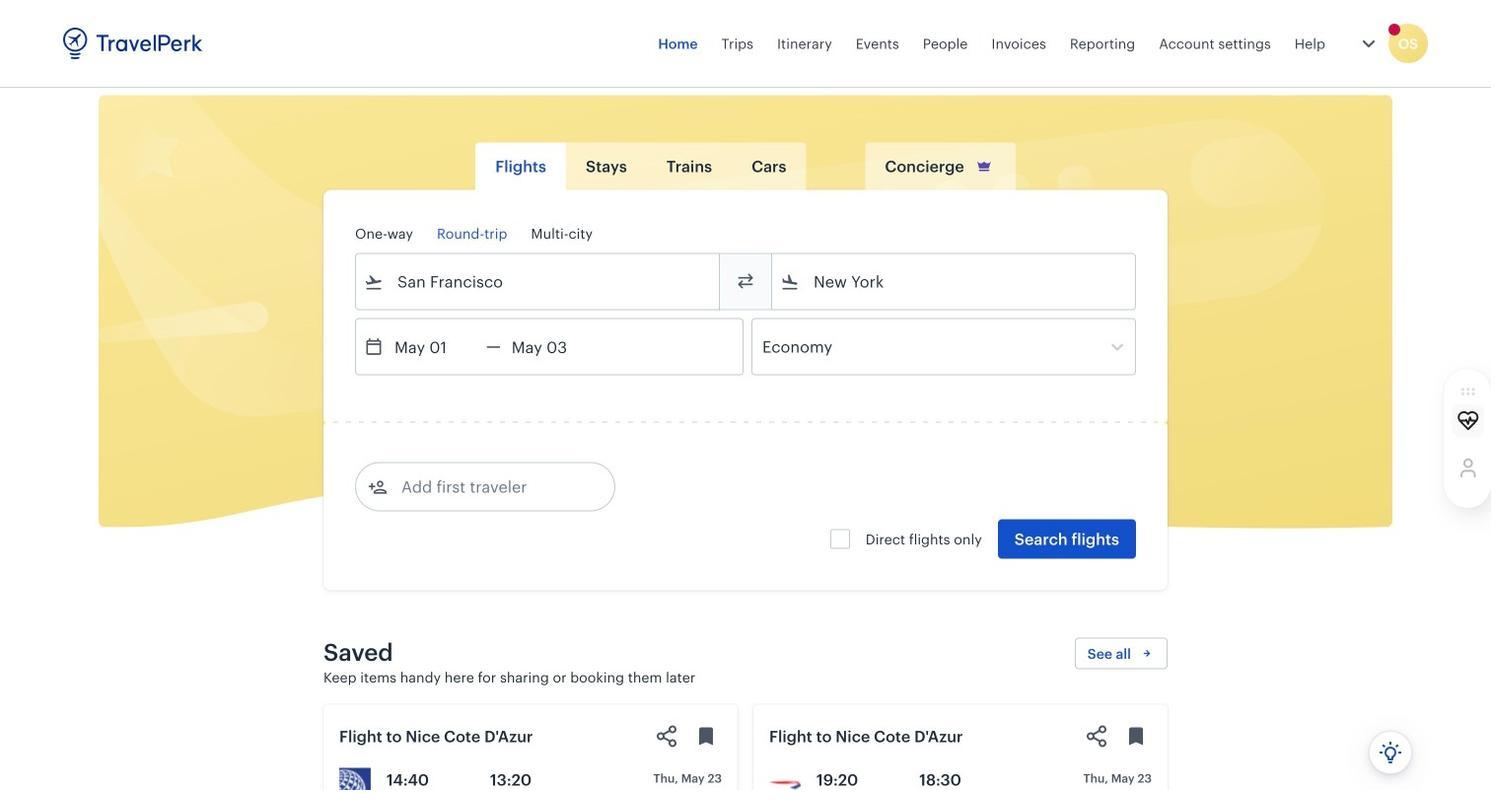 Task type: describe. For each thing, give the bounding box(es) containing it.
british airways image
[[769, 768, 801, 790]]

To search field
[[800, 266, 1110, 297]]

Add first traveler search field
[[388, 471, 593, 503]]

Depart text field
[[384, 319, 486, 374]]



Task type: locate. For each thing, give the bounding box(es) containing it.
From search field
[[384, 266, 693, 297]]

Return text field
[[501, 319, 603, 374]]

united airlines image
[[339, 768, 371, 790]]



